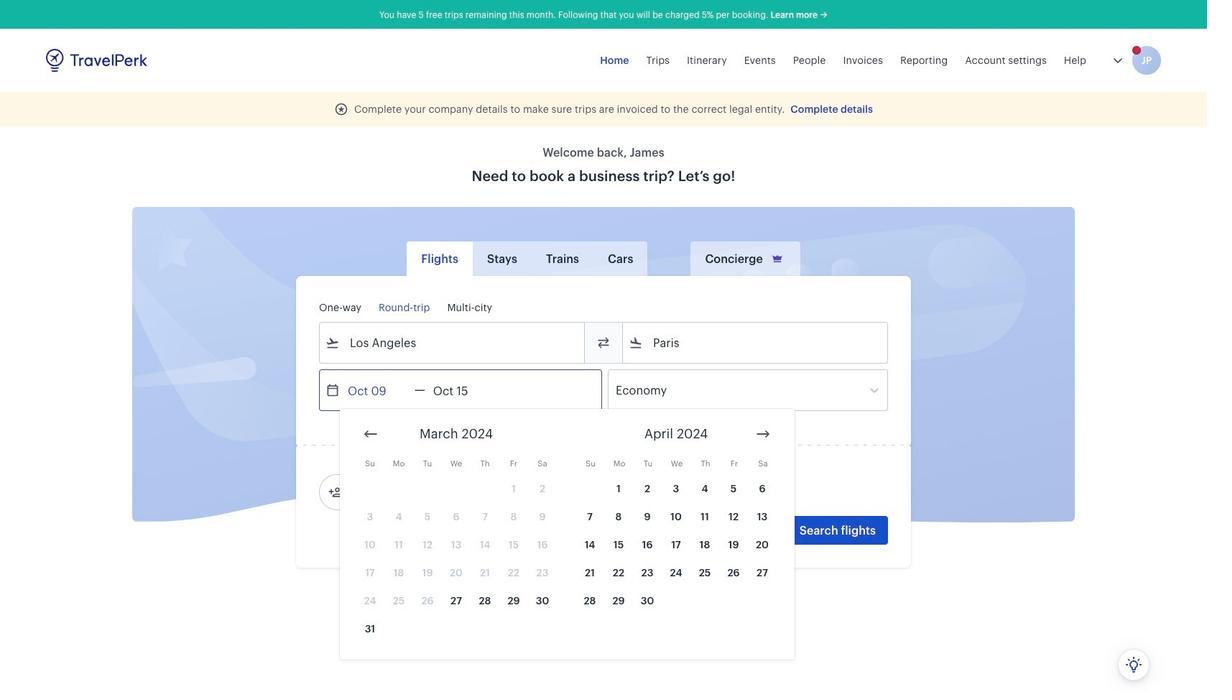 Task type: describe. For each thing, give the bounding box(es) containing it.
To search field
[[644, 331, 869, 354]]

move forward to switch to the next month. image
[[755, 426, 772, 443]]

From search field
[[340, 331, 566, 354]]

Return text field
[[426, 370, 500, 411]]

calendar application
[[340, 409, 1208, 660]]



Task type: locate. For each thing, give the bounding box(es) containing it.
move backward to switch to the previous month. image
[[362, 426, 380, 443]]

Add first traveler search field
[[343, 481, 493, 504]]

Depart text field
[[340, 370, 415, 411]]



